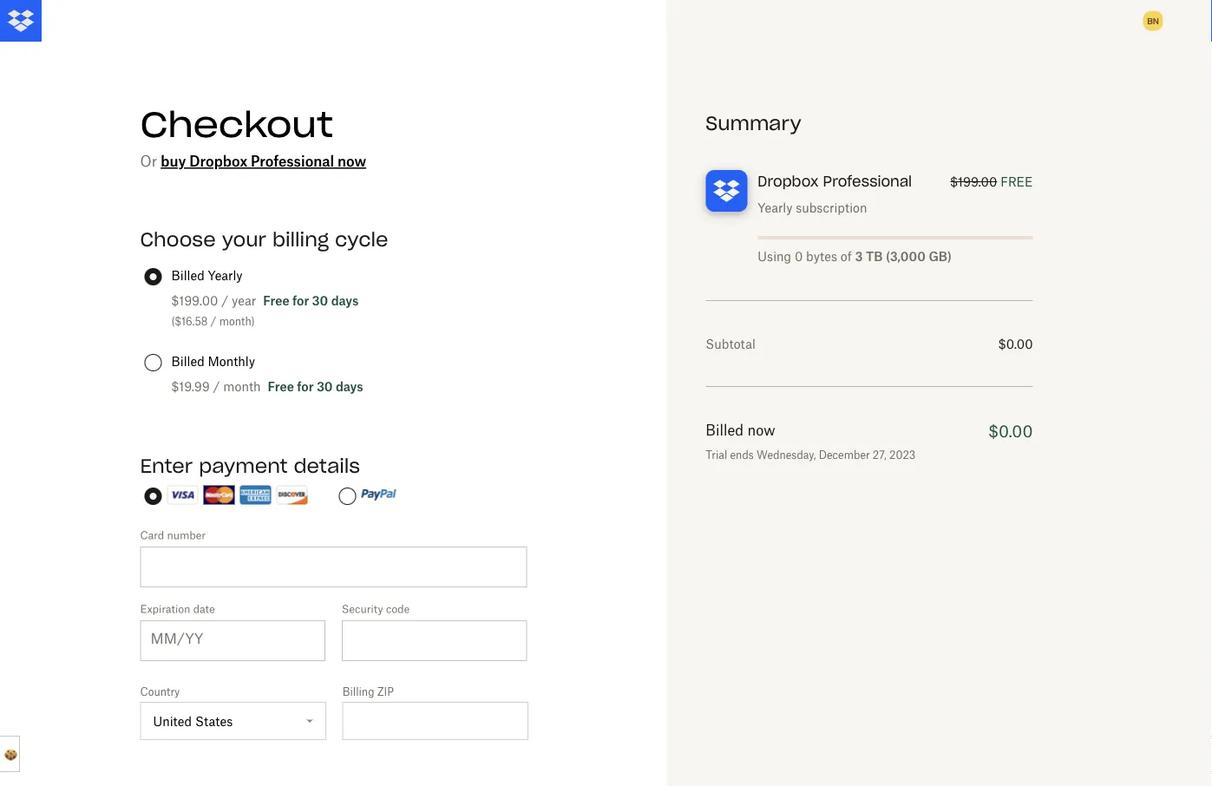 Task type: locate. For each thing, give the bounding box(es) containing it.
1 horizontal spatial now
[[748, 422, 775, 439]]

billing zip
[[343, 686, 394, 699]]

tb
[[866, 249, 883, 263]]

30 inside $199.00 / year free for 30 days ($16.58 / month)
[[312, 293, 328, 308]]

now inside summary list
[[748, 422, 775, 439]]

0 vertical spatial professional
[[251, 153, 334, 170]]

trial
[[706, 448, 728, 461]]

days
[[331, 293, 359, 308], [336, 379, 363, 394]]

0 horizontal spatial yearly
[[208, 268, 243, 283]]

$0.00
[[999, 336, 1033, 351], [989, 422, 1033, 441]]

for inside $199.00 / year free for 30 days ($16.58 / month)
[[292, 293, 309, 308]]

Billed Monthly radio
[[145, 354, 162, 371]]

dropbox up yearly subscription
[[758, 172, 819, 190]]

1 horizontal spatial dropbox
[[758, 172, 819, 190]]

$199.00 inside $199.00 / year free for 30 days ($16.58 / month)
[[171, 293, 218, 308]]

enter
[[140, 454, 193, 478]]

yearly up using
[[758, 200, 793, 215]]

billed inside summary list
[[706, 422, 744, 439]]

professional up 'subscription'
[[823, 172, 912, 190]]

free right month
[[268, 379, 294, 394]]

0
[[795, 249, 803, 263]]

dropbox
[[189, 153, 247, 170], [758, 172, 819, 190]]

30 down billing
[[312, 293, 328, 308]]

free
[[1001, 174, 1033, 189]]

or
[[140, 153, 157, 170]]

0 vertical spatial $199.00
[[951, 174, 997, 189]]

progress bar
[[758, 236, 1033, 240]]

country
[[140, 686, 180, 699]]

1 vertical spatial $199.00
[[171, 293, 218, 308]]

$199.00 for $199.00 / year free for 30 days ($16.58 / month)
[[171, 293, 218, 308]]

for right month
[[297, 379, 314, 394]]

summary
[[706, 111, 802, 135]]

professional down checkout
[[251, 153, 334, 170]]

now up cycle
[[338, 153, 366, 170]]

1 vertical spatial days
[[336, 379, 363, 394]]

for
[[292, 293, 309, 308], [297, 379, 314, 394]]

free right year
[[263, 293, 290, 308]]

$199.00 left free
[[951, 174, 997, 189]]

1 vertical spatial billed
[[171, 354, 205, 369]]

/ left year
[[222, 293, 229, 308]]

yearly up year
[[208, 268, 243, 283]]

now up ends
[[748, 422, 775, 439]]

1 vertical spatial dropbox
[[758, 172, 819, 190]]

Billed Yearly radio
[[145, 268, 162, 286]]

2 vertical spatial /
[[213, 379, 220, 394]]

0 vertical spatial free
[[263, 293, 290, 308]]

billed up $19.99
[[171, 354, 205, 369]]

year
[[232, 293, 256, 308]]

days down cycle
[[331, 293, 359, 308]]

using 0 bytes of 3 tb (3,000 gb)
[[758, 249, 952, 263]]

(3,000
[[886, 249, 926, 263]]

30 up the details
[[317, 379, 333, 394]]

free
[[263, 293, 290, 308], [268, 379, 294, 394]]

/ for monthly
[[213, 379, 220, 394]]

0 vertical spatial yearly
[[758, 200, 793, 215]]

professional
[[251, 153, 334, 170], [823, 172, 912, 190]]

2023
[[890, 448, 916, 461]]

details
[[294, 454, 360, 478]]

1 vertical spatial for
[[297, 379, 314, 394]]

1 horizontal spatial $199.00
[[951, 174, 997, 189]]

professional inside checkout or buy dropbox professional now
[[251, 153, 334, 170]]

/
[[222, 293, 229, 308], [211, 315, 216, 328], [213, 379, 220, 394]]

payment
[[199, 454, 288, 478]]

dropbox inside summary list
[[758, 172, 819, 190]]

30 for $19.99 / month free for 30 days
[[317, 379, 333, 394]]

billed monthly
[[171, 354, 255, 369]]

0 vertical spatial days
[[331, 293, 359, 308]]

0 vertical spatial for
[[292, 293, 309, 308]]

billed for billed now
[[706, 422, 744, 439]]

free inside $199.00 / year free for 30 days ($16.58 / month)
[[263, 293, 290, 308]]

None radio
[[145, 488, 162, 505], [339, 488, 356, 505], [145, 488, 162, 505], [339, 488, 356, 505]]

billed yearly
[[171, 268, 243, 283]]

days for $19.99 / month free for 30 days
[[336, 379, 363, 394]]

0 vertical spatial now
[[338, 153, 366, 170]]

wednesday,
[[757, 448, 816, 461]]

dropbox down checkout
[[189, 153, 247, 170]]

0 vertical spatial 30
[[312, 293, 328, 308]]

/ left month)
[[211, 315, 216, 328]]

month)
[[219, 315, 255, 328]]

$199.00
[[951, 174, 997, 189], [171, 293, 218, 308]]

$199.00 up ($16.58
[[171, 293, 218, 308]]

yearly subscription
[[758, 200, 867, 215]]

1 vertical spatial now
[[748, 422, 775, 439]]

1 horizontal spatial yearly
[[758, 200, 793, 215]]

1 vertical spatial free
[[268, 379, 294, 394]]

0 horizontal spatial professional
[[251, 153, 334, 170]]

checkout or buy dropbox professional now
[[140, 102, 366, 170]]

days up the details
[[336, 379, 363, 394]]

1 vertical spatial 30
[[317, 379, 333, 394]]

0 horizontal spatial now
[[338, 153, 366, 170]]

27,
[[873, 448, 887, 461]]

$199.00 inside summary list
[[951, 174, 997, 189]]

1 vertical spatial /
[[211, 315, 216, 328]]

ends
[[730, 448, 754, 461]]

0 vertical spatial /
[[222, 293, 229, 308]]

billed
[[171, 268, 205, 283], [171, 354, 205, 369], [706, 422, 744, 439]]

1 vertical spatial professional
[[823, 172, 912, 190]]

now
[[338, 153, 366, 170], [748, 422, 775, 439]]

now inside checkout or buy dropbox professional now
[[338, 153, 366, 170]]

your
[[222, 227, 266, 252]]

trial ends wednesday, december 27, 2023
[[706, 448, 916, 461]]

visa image
[[167, 486, 198, 505]]

0 vertical spatial billed
[[171, 268, 205, 283]]

0 horizontal spatial $199.00
[[171, 293, 218, 308]]

$199.00 / year free for 30 days ($16.58 / month)
[[171, 293, 359, 328]]

for for free for 30 days
[[297, 379, 314, 394]]

30
[[312, 293, 328, 308], [317, 379, 333, 394]]

0 horizontal spatial dropbox
[[189, 153, 247, 170]]

days inside $199.00 / year free for 30 days ($16.58 / month)
[[331, 293, 359, 308]]

0 vertical spatial dropbox
[[189, 153, 247, 170]]

option group
[[138, 485, 567, 528]]

2 vertical spatial billed
[[706, 422, 744, 439]]

1 horizontal spatial professional
[[823, 172, 912, 190]]

/ down billed monthly
[[213, 379, 220, 394]]

billed right billed yearly option
[[171, 268, 205, 283]]

billed up the "trial"
[[706, 422, 744, 439]]

$199.00 free
[[951, 174, 1033, 189]]

yearly
[[758, 200, 793, 215], [208, 268, 243, 283]]

free for ($16.58 / month)
[[263, 293, 290, 308]]

for right year
[[292, 293, 309, 308]]



Task type: describe. For each thing, give the bounding box(es) containing it.
subtotal
[[706, 336, 756, 351]]

($16.58
[[171, 315, 208, 328]]

bn
[[1148, 15, 1159, 26]]

gb)
[[929, 249, 952, 263]]

progress bar inside summary list
[[758, 236, 1033, 240]]

Billing ZIP text field
[[343, 702, 529, 740]]

subscription
[[796, 200, 867, 215]]

billed for billed monthly
[[171, 354, 205, 369]]

/ for yearly
[[222, 293, 229, 308]]

days for $199.00 / year free for 30 days ($16.58 / month)
[[331, 293, 359, 308]]

for for ($16.58 / month)
[[292, 293, 309, 308]]

0 vertical spatial $0.00
[[999, 336, 1033, 351]]

professional inside summary list
[[823, 172, 912, 190]]

choose your billing cycle
[[140, 227, 388, 252]]

billed for billed yearly
[[171, 268, 205, 283]]

buy
[[161, 153, 186, 170]]

december
[[819, 448, 870, 461]]

checkout
[[140, 102, 333, 146]]

enter payment details
[[140, 454, 360, 478]]

dropbox professional
[[758, 172, 912, 190]]

mastercard image
[[204, 486, 235, 505]]

monthly
[[208, 354, 255, 369]]

3
[[855, 249, 863, 263]]

month
[[223, 379, 261, 394]]

billing
[[272, 227, 329, 252]]

$199.00 for $199.00 free
[[951, 174, 997, 189]]

30 for $199.00 / year free for 30 days ($16.58 / month)
[[312, 293, 328, 308]]

cycle
[[335, 227, 388, 252]]

choose
[[140, 227, 216, 252]]

billed now
[[706, 422, 775, 439]]

free for free for 30 days
[[268, 379, 294, 394]]

$19.99
[[171, 379, 210, 394]]

$19.99 / month free for 30 days
[[171, 379, 363, 394]]

1 vertical spatial yearly
[[208, 268, 243, 283]]

of
[[841, 249, 852, 263]]

buy dropbox professional now link
[[161, 153, 366, 170]]

yearly inside summary list
[[758, 200, 793, 215]]

paypal image
[[361, 488, 396, 502]]

using
[[758, 249, 792, 263]]

amex image
[[240, 486, 271, 505]]

zip
[[377, 686, 394, 699]]

billing
[[343, 686, 374, 699]]

bytes
[[806, 249, 838, 263]]

dropbox inside checkout or buy dropbox professional now
[[189, 153, 247, 170]]

1 vertical spatial $0.00
[[989, 422, 1033, 441]]

summary list
[[706, 111, 1033, 463]]

discover image
[[276, 486, 308, 505]]

bn button
[[1140, 7, 1167, 35]]



Task type: vqa. For each thing, say whether or not it's contained in the screenshot.
Free
yes



